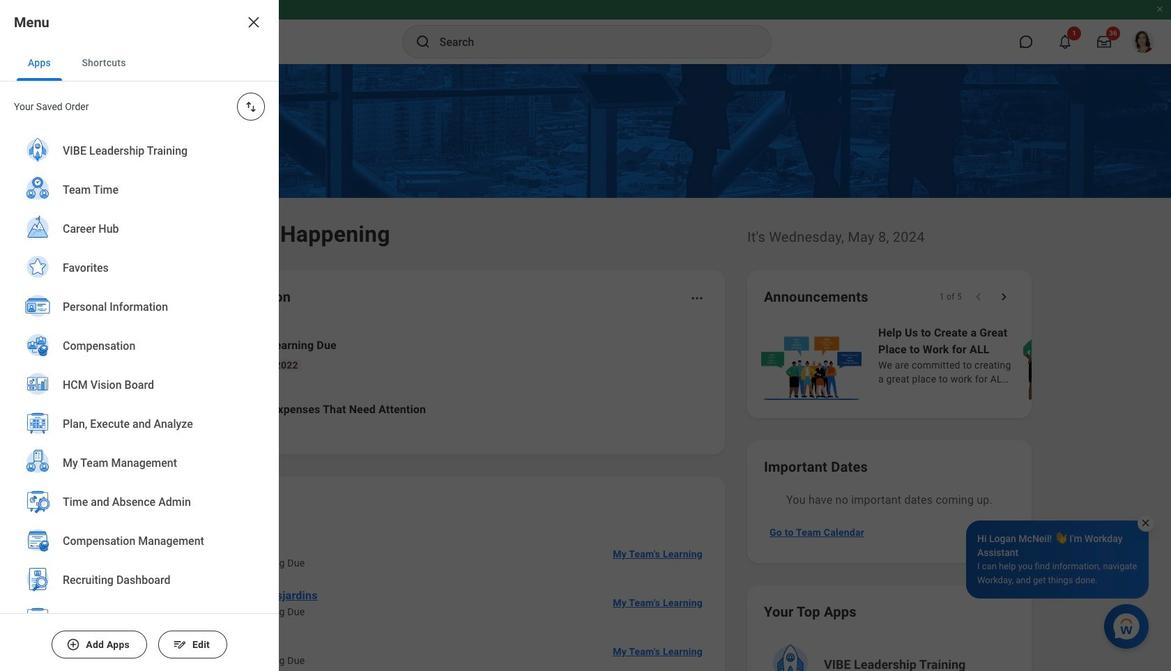 Task type: vqa. For each thing, say whether or not it's contained in the screenshot.
The Items
no



Task type: locate. For each thing, give the bounding box(es) containing it.
x image
[[246, 14, 262, 31], [1141, 518, 1152, 529]]

tab list
[[0, 45, 279, 82]]

close environment banner image
[[1157, 5, 1165, 13]]

0 horizontal spatial x image
[[246, 14, 262, 31]]

banner
[[0, 0, 1172, 64]]

sort image
[[244, 100, 258, 114]]

main content
[[0, 64, 1172, 672]]

list
[[0, 132, 279, 672], [759, 324, 1172, 402], [156, 326, 709, 438], [156, 530, 709, 672]]

status
[[940, 292, 963, 303]]

0 vertical spatial x image
[[246, 14, 262, 31]]

inbox large image
[[1098, 35, 1112, 49]]

1 vertical spatial x image
[[1141, 518, 1152, 529]]



Task type: describe. For each thing, give the bounding box(es) containing it.
chevron right small image
[[998, 290, 1011, 304]]

dashboard expenses image
[[176, 400, 197, 421]]

plus circle image
[[66, 638, 80, 652]]

notifications large image
[[1059, 35, 1073, 49]]

global navigation dialog
[[0, 0, 279, 672]]

text edit image
[[173, 638, 187, 652]]

search image
[[415, 33, 431, 50]]

chevron left small image
[[972, 290, 986, 304]]

profile logan mcneil element
[[1124, 27, 1164, 57]]

1 horizontal spatial x image
[[1141, 518, 1152, 529]]



